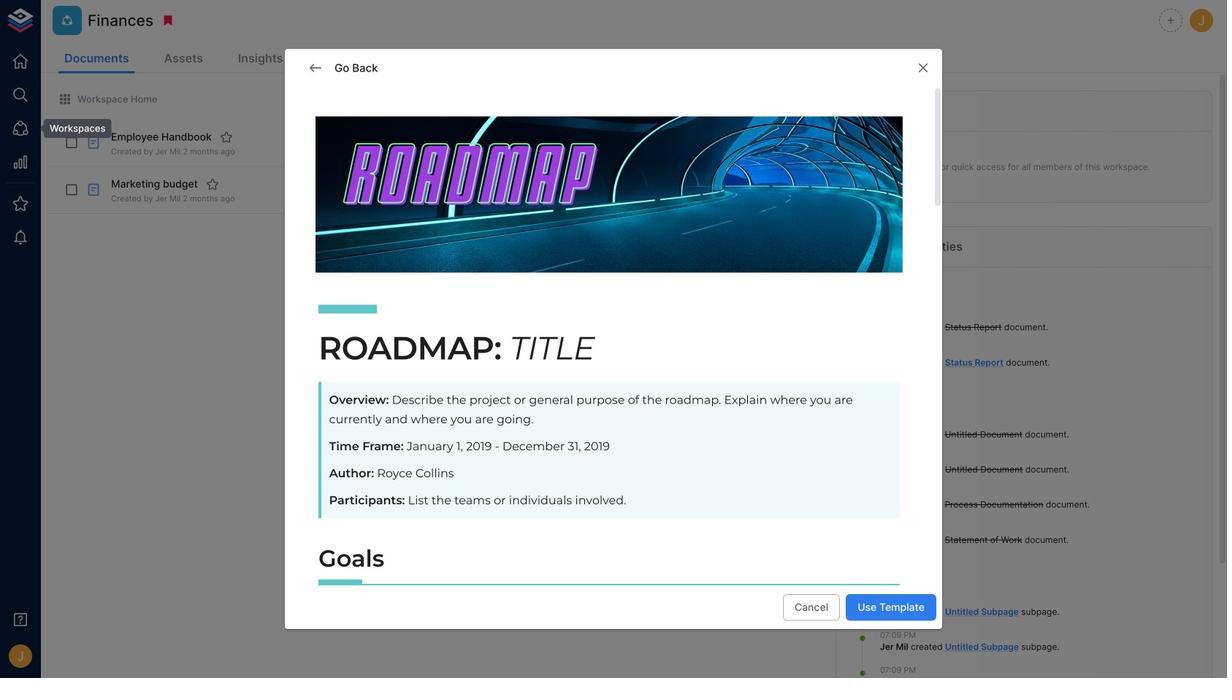 Task type: vqa. For each thing, say whether or not it's contained in the screenshot.
tooltip on the top of page
yes



Task type: locate. For each thing, give the bounding box(es) containing it.
remove bookmark image
[[162, 14, 175, 27]]

dialog
[[285, 49, 942, 679]]

favorite image
[[220, 131, 233, 144]]

tooltip
[[34, 119, 111, 138]]

favorite image
[[206, 178, 219, 191]]



